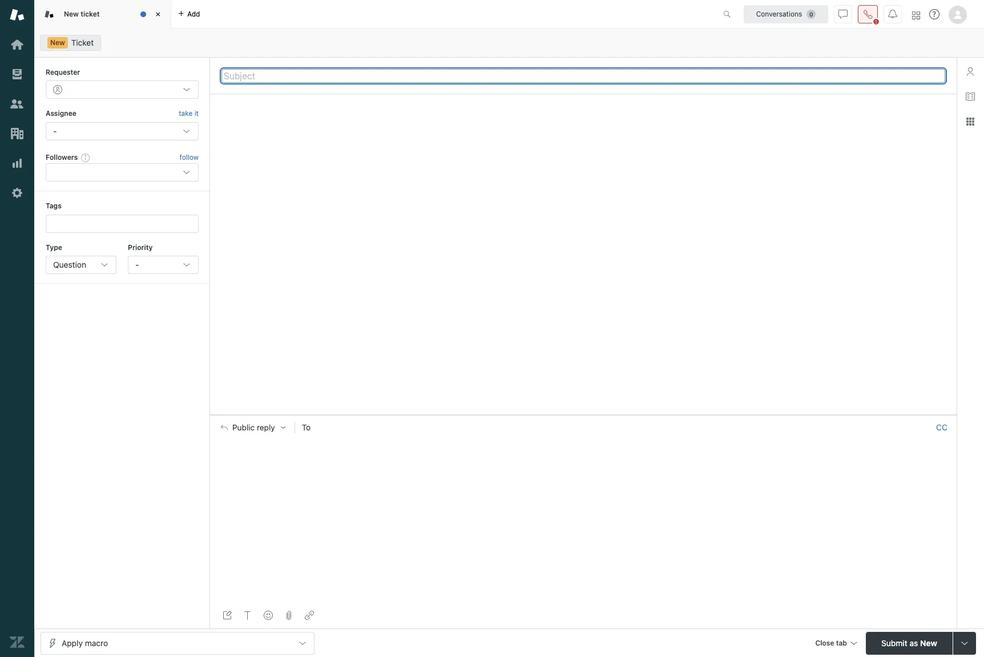 Task type: vqa. For each thing, say whether or not it's contained in the screenshot.
bottom -
yes



Task type: locate. For each thing, give the bounding box(es) containing it.
customer context image
[[966, 67, 975, 76]]

new inside the secondary element
[[50, 38, 65, 47]]

- button
[[128, 256, 199, 274]]

as
[[910, 638, 918, 648]]

add
[[187, 9, 200, 18]]

ticket
[[71, 38, 94, 47]]

Public reply composer text field
[[216, 439, 952, 463]]

- inside the assignee element
[[53, 126, 57, 136]]

close tab
[[816, 639, 847, 647]]

Subject field
[[222, 69, 945, 83]]

submit
[[882, 638, 908, 648]]

tab
[[836, 639, 847, 647]]

0 vertical spatial new
[[64, 10, 79, 18]]

question
[[53, 260, 86, 269]]

- for the assignee element on the left of the page
[[53, 126, 57, 136]]

new for new ticket
[[64, 10, 79, 18]]

1 vertical spatial -
[[135, 260, 139, 269]]

0 horizontal spatial -
[[53, 126, 57, 136]]

- down assignee
[[53, 126, 57, 136]]

minimize composer image
[[579, 410, 588, 419]]

new inside the new ticket tab
[[64, 10, 79, 18]]

- for - popup button
[[135, 260, 139, 269]]

type
[[46, 243, 62, 252]]

requester
[[46, 68, 80, 77]]

notifications image
[[888, 9, 898, 19]]

followers element
[[46, 163, 199, 182]]

take
[[179, 109, 193, 118]]

format text image
[[243, 611, 252, 620]]

tabs tab list
[[34, 0, 711, 29]]

close image
[[152, 9, 164, 20]]

cc button
[[936, 422, 948, 433]]

-
[[53, 126, 57, 136], [135, 260, 139, 269]]

new ticket tab
[[34, 0, 171, 29]]

Followers field
[[54, 167, 174, 178]]

1 vertical spatial new
[[50, 38, 65, 47]]

take it button
[[179, 108, 199, 120]]

apps image
[[966, 117, 975, 126]]

tags
[[46, 202, 62, 210]]

- inside popup button
[[135, 260, 139, 269]]

to
[[302, 422, 311, 432]]

secondary element
[[34, 31, 984, 54]]

- down priority
[[135, 260, 139, 269]]

question button
[[46, 256, 116, 274]]

admin image
[[10, 186, 25, 200]]

0 vertical spatial -
[[53, 126, 57, 136]]

it
[[194, 109, 199, 118]]

conversations button
[[744, 5, 828, 23]]

priority
[[128, 243, 153, 252]]

new
[[64, 10, 79, 18], [50, 38, 65, 47], [920, 638, 937, 648]]

1 horizontal spatial -
[[135, 260, 139, 269]]

cc
[[936, 422, 948, 432]]

add link (cmd k) image
[[305, 611, 314, 620]]



Task type: describe. For each thing, give the bounding box(es) containing it.
close
[[816, 639, 834, 647]]

insert emojis image
[[264, 611, 273, 620]]

follow button
[[180, 152, 199, 163]]

button displays agent's chat status as invisible. image
[[839, 9, 848, 19]]

knowledge image
[[966, 92, 975, 101]]

submit as new
[[882, 638, 937, 648]]

public reply
[[232, 423, 275, 432]]

get started image
[[10, 37, 25, 52]]

organizations image
[[10, 126, 25, 141]]

info on adding followers image
[[81, 153, 90, 162]]

new ticket
[[64, 10, 100, 18]]

assignee
[[46, 109, 76, 118]]

reporting image
[[10, 156, 25, 171]]

customers image
[[10, 96, 25, 111]]

draft mode image
[[223, 611, 232, 620]]

zendesk image
[[10, 635, 25, 650]]

main element
[[0, 0, 34, 657]]

close tab button
[[810, 632, 862, 656]]

assignee element
[[46, 122, 199, 140]]

apply
[[62, 638, 83, 648]]

zendesk products image
[[912, 11, 920, 19]]

new for new
[[50, 38, 65, 47]]

take it
[[179, 109, 199, 118]]

ticket
[[81, 10, 100, 18]]

2 vertical spatial new
[[920, 638, 937, 648]]

requester element
[[46, 81, 199, 99]]

get help image
[[929, 9, 940, 19]]

apply macro
[[62, 638, 108, 648]]

public
[[232, 423, 255, 432]]

macro
[[85, 638, 108, 648]]

zendesk support image
[[10, 7, 25, 22]]

reply
[[257, 423, 275, 432]]

followers
[[46, 153, 78, 161]]

conversations
[[756, 9, 802, 18]]

follow
[[180, 153, 199, 162]]

add button
[[171, 0, 207, 28]]

public reply button
[[211, 415, 294, 439]]

displays possible ticket submission types image
[[960, 639, 969, 648]]

add attachment image
[[284, 611, 293, 620]]

views image
[[10, 67, 25, 82]]



